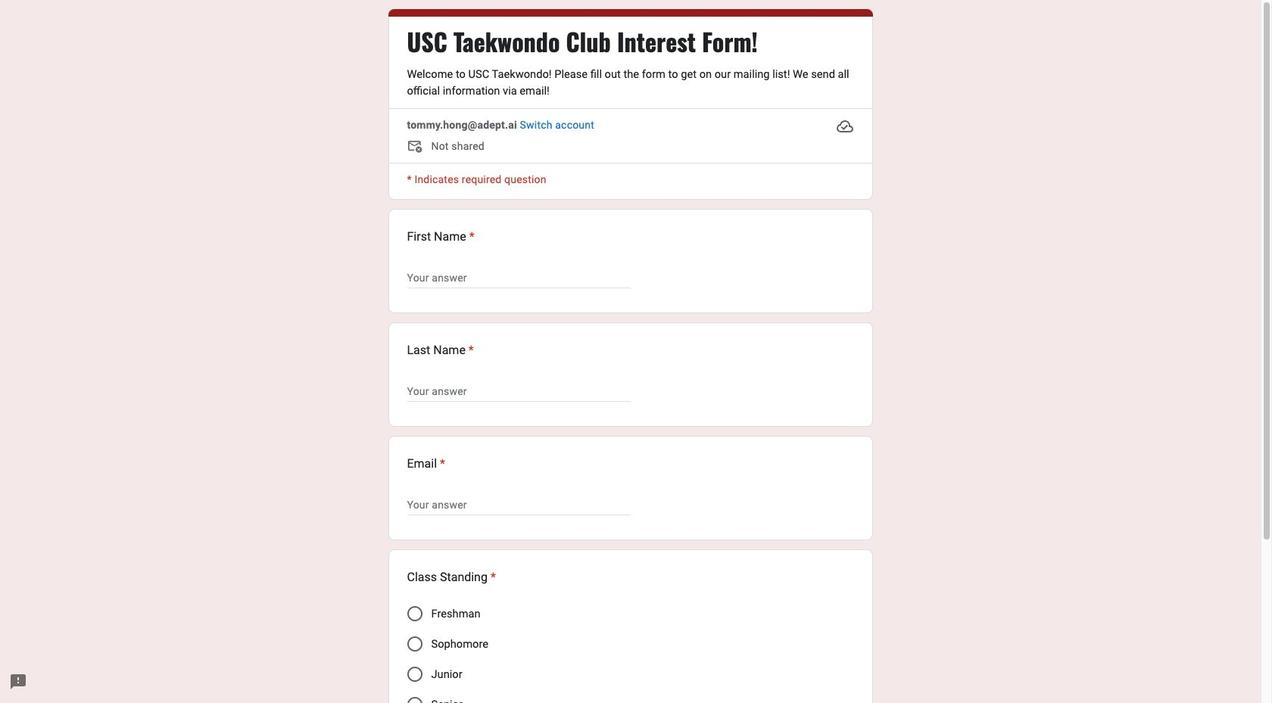 Task type: describe. For each thing, give the bounding box(es) containing it.
5 heading from the top
[[407, 569, 496, 587]]

your email and google account are not part of your response image
[[407, 139, 425, 157]]

required question element for third heading from the bottom
[[466, 342, 474, 360]]

Freshman radio
[[407, 607, 422, 622]]

report a problem to google image
[[9, 673, 27, 692]]

sophomore image
[[407, 637, 422, 652]]

3 heading from the top
[[407, 342, 474, 360]]

4 heading from the top
[[407, 455, 446, 473]]

required question element for first heading from the bottom
[[488, 569, 496, 587]]

your email and google account are not part of your response image
[[407, 139, 431, 157]]



Task type: locate. For each thing, give the bounding box(es) containing it.
list
[[388, 209, 873, 704]]

1 heading from the top
[[407, 27, 758, 57]]

required question element for second heading from the bottom of the page
[[437, 455, 446, 473]]

None text field
[[407, 269, 631, 287]]

heading
[[407, 27, 758, 57], [407, 228, 475, 246], [407, 342, 474, 360], [407, 455, 446, 473], [407, 569, 496, 587]]

None text field
[[407, 383, 631, 401], [407, 496, 631, 514], [407, 383, 631, 401], [407, 496, 631, 514]]

required question element
[[466, 228, 475, 246], [466, 342, 474, 360], [437, 455, 446, 473], [488, 569, 496, 587]]

junior image
[[407, 667, 422, 682]]

required question element for second heading from the top
[[466, 228, 475, 246]]

Junior radio
[[407, 667, 422, 682]]

2 heading from the top
[[407, 228, 475, 246]]

senior image
[[407, 698, 422, 704]]

Senior radio
[[407, 698, 422, 704]]

freshman image
[[407, 607, 422, 622]]

Sophomore radio
[[407, 637, 422, 652]]



Task type: vqa. For each thing, say whether or not it's contained in the screenshot.
1st Heading from the top
yes



